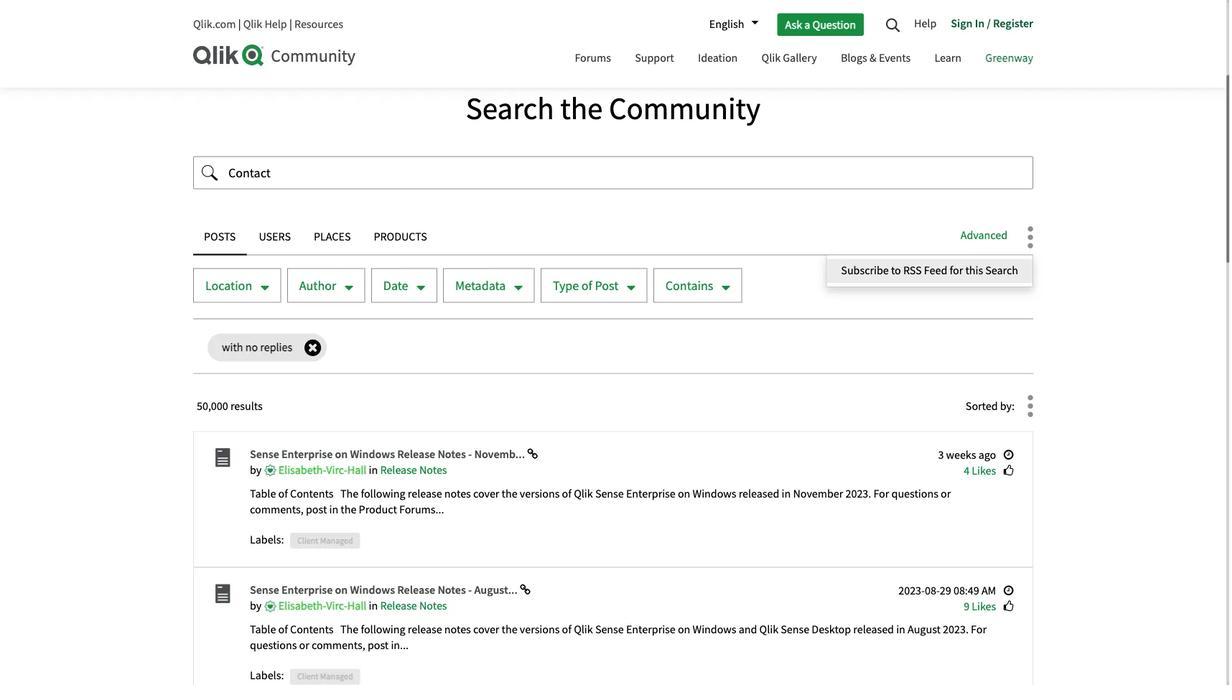 Task type: locate. For each thing, give the bounding box(es) containing it.
following up product
[[361, 487, 406, 501]]

post inside table of contents            the following release notes cover the versions of qlik sense enterprise on windows released in november 2023.   for questions or comments, post in the product forums...
[[306, 502, 327, 517]]

1 vertical spatial employee image
[[264, 601, 276, 614]]

1 virc- from the top
[[326, 463, 347, 478]]

following inside table of contents            the following release notes cover the versions of qlik sense enterprise on windows released in november 2023.   for questions or comments, post in the product forums...
[[361, 487, 406, 501]]

1 vertical spatial labels: heading
[[250, 668, 286, 684]]

/
[[987, 16, 991, 30]]

notes inside table of contents            the following release notes cover the versions of qlik sense enterprise on windows released in november 2023.   for questions or comments, post in the product forums...
[[444, 487, 471, 501]]

0 horizontal spatial search
[[316, 9, 349, 24]]

the inside table of contents            the following release notes cover the versions of qlik sense enterprise on windows released in november 2023.   for questions or comments, post in the product forums...
[[340, 487, 359, 501]]

client managed link for or
[[290, 669, 360, 685]]

1 horizontal spatial comments,
[[312, 639, 365, 653]]

2023. down 9
[[943, 623, 969, 637]]

1 vertical spatial contents
[[290, 623, 334, 637]]

2 labels: heading from the top
[[250, 668, 286, 684]]

2 vertical spatial community
[[609, 89, 761, 129]]

1 vertical spatial released
[[853, 623, 894, 637]]

1 table from the top
[[250, 487, 276, 501]]

client for questions
[[297, 672, 318, 683]]

in inside table of contents            the following release notes cover the versions of qlik sense enterprise on windows and qlik sense desktop released in august 2023. for questions or comments, post in...
[[896, 623, 906, 637]]

0 vertical spatial notes
[[444, 487, 471, 501]]

employee image
[[264, 465, 276, 477], [264, 601, 276, 614]]

9
[[964, 600, 970, 615]]

qlik
[[193, 9, 212, 24], [243, 17, 262, 32], [762, 51, 781, 65], [574, 487, 593, 501], [574, 623, 593, 637], [760, 623, 779, 637]]

1 client managed link from the top
[[290, 533, 360, 549]]

in left august
[[896, 623, 906, 637]]

1 vertical spatial notes
[[444, 623, 471, 637]]

0 vertical spatial cover
[[473, 487, 499, 501]]

1 vertical spatial search
[[466, 89, 554, 129]]

following inside table of contents            the following release notes cover the versions of qlik sense enterprise on windows and qlik sense desktop released in august 2023. for questions or comments, post in...
[[361, 623, 406, 637]]

0 vertical spatial search
[[316, 9, 349, 24]]

comments, inside table of contents            the following release notes cover the versions of qlik sense enterprise on windows and qlik sense desktop released in august 2023. for questions or comments, post in...
[[312, 639, 365, 653]]

location button
[[193, 269, 281, 303]]

elisabeth-
[[278, 463, 326, 478], [278, 599, 326, 614]]

following up in...
[[361, 623, 406, 637]]

1 vertical spatial client managed
[[297, 672, 353, 683]]

for inside table of contents            the following release notes cover the versions of qlik sense enterprise on windows released in november 2023.   for questions or comments, post in the product forums...
[[874, 487, 889, 501]]

0 vertical spatial following
[[361, 487, 406, 501]]

1 vertical spatial managed
[[320, 672, 353, 683]]

versions for post
[[520, 623, 560, 637]]

the down novemb...
[[502, 487, 518, 501]]

0 vertical spatial this is an article image
[[208, 448, 236, 475]]

forums...
[[399, 502, 444, 517]]

release notes link down sense enterprise on windows release notes - august... link on the left of the page
[[380, 599, 447, 614]]

-
[[468, 447, 472, 462], [468, 583, 472, 598]]

elisabeth-virc- hall down sense enterprise on windows release notes - august... link on the left of the page
[[278, 599, 367, 614]]

0 horizontal spatial comments,
[[250, 502, 304, 517]]

contains
[[666, 278, 713, 294]]

menu bar
[[564, 38, 1044, 80]]

- for forums...
[[468, 447, 472, 462]]

1 horizontal spatial 2023.
[[943, 623, 969, 637]]

release notes link
[[380, 463, 447, 478], [380, 599, 447, 614]]

type
[[553, 278, 579, 294]]

table of contents            the following release notes cover the versions of qlik sense enterprise on windows and qlik sense desktop released in august 2023. for questions or comments, post in...
[[250, 623, 987, 653]]

2023. inside table of contents            the following release notes cover the versions of qlik sense enterprise on windows and qlik sense desktop released in august 2023. for questions or comments, post in...
[[943, 623, 969, 637]]

the down sense enterprise on windows release notes - august... link on the left of the page
[[340, 623, 359, 637]]

2 - from the top
[[468, 583, 472, 598]]

2 likes from the top
[[972, 600, 996, 615]]

2 employee image from the top
[[264, 601, 276, 614]]

0 vertical spatial in release notes
[[369, 463, 447, 478]]

1 vertical spatial labels:
[[250, 669, 284, 683]]

release for forums...
[[408, 487, 442, 501]]

1 vertical spatial this is an article image
[[208, 584, 236, 611]]

qlik image
[[193, 45, 265, 66]]

forums button
[[564, 38, 622, 80]]

greenway
[[986, 51, 1034, 65]]

qlik inside table of contents            the following release notes cover the versions of qlik sense enterprise on windows released in november 2023.   for questions or comments, post in the product forums...
[[574, 487, 593, 501]]

tab list
[[193, 220, 1034, 256]]

1 likes from the top
[[972, 464, 996, 478]]

this is an article image
[[208, 448, 236, 475], [208, 584, 236, 611]]

2 table from the top
[[250, 623, 276, 637]]

2 cover from the top
[[473, 623, 499, 637]]

search inside list item
[[986, 264, 1018, 278]]

0 vertical spatial by
[[250, 463, 264, 478]]

cover
[[473, 487, 499, 501], [473, 623, 499, 637]]

release inside table of contents            the following release notes cover the versions of qlik sense enterprise on windows released in november 2023.   for questions or comments, post in the product forums...
[[408, 487, 442, 501]]

2023. inside table of contents            the following release notes cover the versions of qlik sense enterprise on windows released in november 2023.   for questions or comments, post in the product forums...
[[846, 487, 871, 501]]

29
[[940, 584, 951, 599]]

for
[[874, 487, 889, 501], [971, 623, 987, 637]]

2 virc- from the top
[[326, 599, 347, 614]]

Search Query search field
[[193, 157, 1034, 190]]

client managed link
[[290, 533, 360, 549], [290, 669, 360, 685]]

for down '9 likes' link
[[971, 623, 987, 637]]

the
[[560, 89, 603, 129], [502, 487, 518, 501], [341, 502, 357, 517], [502, 623, 518, 637]]

released
[[739, 487, 780, 501], [853, 623, 894, 637]]

message contains a hyperlink image
[[527, 449, 538, 460], [520, 585, 531, 596]]

1 vertical spatial table
[[250, 623, 276, 637]]

None submit
[[193, 157, 226, 190]]

to
[[891, 264, 901, 278]]

tab panel
[[193, 389, 1034, 685]]

1 vertical spatial client
[[297, 672, 318, 683]]

1 vertical spatial likes
[[972, 600, 996, 615]]

date
[[383, 278, 408, 294]]

in down sense enterprise on windows release notes - novemb... 'link' at the bottom left of page
[[369, 463, 378, 478]]

1 this is an article image from the top
[[208, 448, 236, 475]]

2 release from the top
[[408, 623, 442, 637]]

sense enterprise on windows release notes - novemb...
[[250, 447, 527, 462]]

search
[[316, 9, 349, 24], [466, 89, 554, 129], [986, 264, 1018, 278]]

1 in release notes from the top
[[369, 463, 447, 478]]

1 vertical spatial virc-
[[326, 599, 347, 614]]

1 vertical spatial elisabeth-virc- hall
[[278, 599, 367, 614]]

2 by from the top
[[250, 599, 264, 614]]

on inside table of contents            the following release notes cover the versions of qlik sense enterprise on windows released in november 2023.   for questions or comments, post in the product forums...
[[678, 487, 690, 501]]

1 vertical spatial the
[[340, 623, 359, 637]]

managed for or
[[320, 672, 353, 683]]

release up in...
[[408, 623, 442, 637]]

2023.
[[846, 487, 871, 501], [943, 623, 969, 637]]

1 elisabeth- from the top
[[278, 463, 326, 478]]

2 hall from the top
[[347, 599, 367, 614]]

contents inside table of contents            the following release notes cover the versions of qlik sense enterprise on windows released in november 2023.   for questions or comments, post in the product forums...
[[290, 487, 334, 501]]

0 vertical spatial virc-
[[326, 463, 347, 478]]

0 vertical spatial table
[[250, 487, 276, 501]]

the for product
[[340, 487, 359, 501]]

- left august...
[[468, 583, 472, 598]]

1 vertical spatial release
[[408, 623, 442, 637]]

managed for the
[[320, 536, 353, 547]]

versions inside table of contents            the following release notes cover the versions of qlik sense enterprise on windows released in november 2023.   for questions or comments, post in the product forums...
[[520, 487, 560, 501]]

by
[[250, 463, 264, 478], [250, 599, 264, 614]]

2 vertical spatial search
[[986, 264, 1018, 278]]

in release notes
[[369, 463, 447, 478], [369, 599, 447, 614]]

1 vertical spatial following
[[361, 623, 406, 637]]

virc- down sense enterprise on windows release notes - novemb... 'link' at the bottom left of page
[[326, 463, 347, 478]]

posts
[[204, 230, 236, 244]]

1 following from the top
[[361, 487, 406, 501]]

release up forums... at the bottom of page
[[408, 487, 442, 501]]

novemb...
[[474, 447, 525, 462]]

2 elisabeth-virc- hall from the top
[[278, 599, 367, 614]]

0 vertical spatial client
[[297, 536, 318, 547]]

0 vertical spatial release notes link
[[380, 463, 447, 478]]

labels: heading
[[250, 532, 286, 548], [250, 668, 286, 684]]

2 contents from the top
[[290, 623, 334, 637]]

qlik gallery link
[[751, 38, 828, 80]]

enterprise inside table of contents            the following release notes cover the versions of qlik sense enterprise on windows released in november 2023.   for questions or comments, post in the product forums...
[[626, 487, 676, 501]]

1 release notes link from the top
[[380, 463, 447, 478]]

1 vertical spatial cover
[[473, 623, 499, 637]]

2 versions from the top
[[520, 623, 560, 637]]

by for table of contents            the following release notes cover the versions of qlik sense enterprise on windows and qlik sense desktop released in august 2023. for questions or comments, post in...
[[250, 599, 264, 614]]

virc- for or
[[326, 599, 347, 614]]

1 vertical spatial release notes link
[[380, 599, 447, 614]]

2 client managed link from the top
[[290, 669, 360, 685]]

likes down am
[[972, 600, 996, 615]]

table inside table of contents            the following release notes cover the versions of qlik sense enterprise on windows and qlik sense desktop released in august 2023. for questions or comments, post in...
[[250, 623, 276, 637]]

sense enterprise on windows release notes - august... link
[[250, 583, 520, 598]]

1 vertical spatial in release notes
[[369, 599, 447, 614]]

1 labels: from the top
[[250, 533, 284, 547]]

1 horizontal spatial search
[[466, 89, 554, 129]]

english button
[[702, 12, 759, 37]]

1 client managed from the top
[[297, 536, 353, 547]]

| right qlik help link
[[289, 17, 292, 32]]

hall
[[347, 463, 367, 478], [347, 599, 367, 614]]

release notes link down sense enterprise on windows release notes - novemb...
[[380, 463, 447, 478]]

virc-
[[326, 463, 347, 478], [326, 599, 347, 614]]

labels:
[[250, 533, 284, 547], [250, 669, 284, 683]]

questions
[[892, 487, 939, 501], [250, 639, 297, 653]]

questions inside table of contents            the following release notes cover the versions of qlik sense enterprise on windows released in november 2023.   for questions or comments, post in the product forums...
[[892, 487, 939, 501]]

by:
[[1000, 399, 1015, 414]]

1 horizontal spatial post
[[368, 639, 389, 653]]

1 horizontal spatial for
[[971, 623, 987, 637]]

0 vertical spatial contents
[[290, 487, 334, 501]]

enterprise inside table of contents            the following release notes cover the versions of qlik sense enterprise on windows and qlik sense desktop released in august 2023. for questions or comments, post in...
[[626, 623, 676, 637]]

hall for comments,
[[347, 599, 367, 614]]

1 managed from the top
[[320, 536, 353, 547]]

following for forums...
[[361, 487, 406, 501]]

comments,
[[250, 502, 304, 517], [312, 639, 365, 653]]

1 vertical spatial client managed link
[[290, 669, 360, 685]]

contents for in
[[290, 487, 334, 501]]

in release notes for forums...
[[369, 463, 447, 478]]

cover inside table of contents            the following release notes cover the versions of qlik sense enterprise on windows and qlik sense desktop released in august 2023. for questions or comments, post in...
[[473, 623, 499, 637]]

cover down august...
[[473, 623, 499, 637]]

subscribe to rss feed for this search list item
[[827, 259, 1033, 283]]

release up in...
[[397, 583, 435, 598]]

in release notes down sense enterprise on windows release notes - novemb... 'link' at the bottom left of page
[[369, 463, 447, 478]]

cover down novemb...
[[473, 487, 499, 501]]

0 vertical spatial elisabeth-virc- hall
[[278, 463, 367, 478]]

0 vertical spatial elisabeth-
[[278, 463, 326, 478]]

hall down sense enterprise on windows release notes - novemb... 'link' at the bottom left of page
[[347, 463, 367, 478]]

2 managed from the top
[[320, 672, 353, 683]]

or
[[941, 487, 951, 501], [299, 639, 309, 653]]

0 vertical spatial employee image
[[264, 465, 276, 477]]

1 vertical spatial versions
[[520, 623, 560, 637]]

message contains a hyperlink image for forums...
[[527, 449, 538, 460]]

0 vertical spatial release
[[408, 487, 442, 501]]

2 client from the top
[[297, 672, 318, 683]]

sense enterprise on windows release notes - novemb... link
[[250, 447, 527, 462]]

0 vertical spatial versions
[[520, 487, 560, 501]]

the inside table of contents            the following release notes cover the versions of qlik sense enterprise on windows and qlik sense desktop released in august 2023. for questions or comments, post in...
[[340, 623, 359, 637]]

0 vertical spatial post
[[306, 502, 327, 517]]

release inside table of contents            the following release notes cover the versions of qlik sense enterprise on windows and qlik sense desktop released in august 2023. for questions or comments, post in...
[[408, 623, 442, 637]]

windows inside table of contents            the following release notes cover the versions of qlik sense enterprise on windows and qlik sense desktop released in august 2023. for questions or comments, post in...
[[693, 623, 737, 637]]

1 client from the top
[[297, 536, 318, 547]]

metadata button
[[443, 269, 535, 303]]

questions inside table of contents            the following release notes cover the versions of qlik sense enterprise on windows and qlik sense desktop released in august 2023. for questions or comments, post in...
[[250, 639, 297, 653]]

0 horizontal spatial help
[[265, 17, 287, 32]]

2 the from the top
[[340, 623, 359, 637]]

notes
[[444, 487, 471, 501], [444, 623, 471, 637]]

in release notes down sense enterprise on windows release notes - august... link on the left of the page
[[369, 599, 447, 614]]

client managed
[[297, 536, 353, 547], [297, 672, 353, 683]]

1 horizontal spatial released
[[853, 623, 894, 637]]

managed
[[320, 536, 353, 547], [320, 672, 353, 683]]

release notes link for post
[[380, 599, 447, 614]]

2 this is an article image from the top
[[208, 584, 236, 611]]

contents inside table of contents            the following release notes cover the versions of qlik sense enterprise on windows and qlik sense desktop released in august 2023. for questions or comments, post in...
[[290, 623, 334, 637]]

1 vertical spatial questions
[[250, 639, 297, 653]]

list
[[193, 0, 994, 36]]

ago
[[979, 448, 996, 463]]

0 vertical spatial released
[[739, 487, 780, 501]]

1 hall from the top
[[347, 463, 367, 478]]

1 - from the top
[[468, 447, 472, 462]]

learn button
[[924, 38, 973, 80]]

message contains a hyperlink image right novemb...
[[527, 449, 538, 460]]

following for post
[[361, 623, 406, 637]]

rss
[[903, 264, 922, 278]]

for
[[950, 264, 963, 278]]

2 client managed from the top
[[297, 672, 353, 683]]

support
[[635, 51, 674, 65]]

0 vertical spatial client managed
[[297, 536, 353, 547]]

1 vertical spatial or
[[299, 639, 309, 653]]

1 contents from the top
[[290, 487, 334, 501]]

following
[[361, 487, 406, 501], [361, 623, 406, 637]]

0 vertical spatial message contains a hyperlink image
[[527, 449, 538, 460]]

versions
[[520, 487, 560, 501], [520, 623, 560, 637]]

1 horizontal spatial questions
[[892, 487, 939, 501]]

top
[[285, 9, 303, 24]]

1 cover from the top
[[473, 487, 499, 501]]

likes inside 3 weeks ago 4 likes
[[972, 464, 996, 478]]

0 horizontal spatial 2023.
[[846, 487, 871, 501]]

1 vertical spatial post
[[368, 639, 389, 653]]

hall down sense enterprise on windows release notes - august... link on the left of the page
[[347, 599, 367, 614]]

help left the sign
[[914, 16, 937, 31]]

released inside table of contents            the following release notes cover the versions of qlik sense enterprise on windows released in november 2023.   for questions or comments, post in the product forums...
[[739, 487, 780, 501]]

1 the from the top
[[340, 487, 359, 501]]

of
[[582, 278, 592, 294], [278, 487, 288, 501], [562, 487, 572, 501], [278, 623, 288, 637], [562, 623, 572, 637]]

tab panel containing 50,000 results
[[193, 389, 1034, 685]]

of inside "dropdown button"
[[582, 278, 592, 294]]

2023. right november in the bottom of the page
[[846, 487, 871, 501]]

0 horizontal spatial |
[[238, 17, 241, 32]]

the down august...
[[502, 623, 518, 637]]

post inside table of contents            the following release notes cover the versions of qlik sense enterprise on windows and qlik sense desktop released in august 2023. for questions or comments, post in...
[[368, 639, 389, 653]]

post left product
[[306, 502, 327, 517]]

1 vertical spatial message contains a hyperlink image
[[520, 585, 531, 596]]

2 | from the left
[[289, 17, 292, 32]]

tab list containing posts
[[193, 220, 1034, 256]]

| right qlik.com
[[238, 17, 241, 32]]

for inside table of contents            the following release notes cover the versions of qlik sense enterprise on windows and qlik sense desktop released in august 2023. for questions or comments, post in...
[[971, 623, 987, 637]]

9 likes link
[[964, 600, 996, 615]]

0 horizontal spatial questions
[[250, 639, 297, 653]]

help left resources
[[265, 17, 287, 32]]

qlik help link
[[243, 17, 287, 32]]

0 vertical spatial or
[[941, 487, 951, 501]]

the down sense enterprise on windows release notes - novemb... 'link' at the bottom left of page
[[340, 487, 359, 501]]

post left in...
[[368, 639, 389, 653]]

0 vertical spatial labels: heading
[[250, 532, 286, 548]]

virc- down sense enterprise on windows release notes - august... link on the left of the page
[[326, 599, 347, 614]]

1 vertical spatial elisabeth-
[[278, 599, 326, 614]]

1 vertical spatial 2023.
[[943, 623, 969, 637]]

0 vertical spatial the
[[340, 487, 359, 501]]

sorted by: heading
[[966, 389, 1022, 425]]

1 employee image from the top
[[264, 465, 276, 477]]

table for table of contents            the following release notes cover the versions of qlik sense enterprise on windows released in november 2023.   for questions or comments, post in the product forums...
[[250, 487, 276, 501]]

- left novemb...
[[468, 447, 472, 462]]

contents
[[290, 487, 334, 501], [290, 623, 334, 637]]

0 vertical spatial questions
[[892, 487, 939, 501]]

50,000 results alert
[[193, 389, 966, 425]]

table inside table of contents            the following release notes cover the versions of qlik sense enterprise on windows released in november 2023.   for questions or comments, post in the product forums...
[[250, 487, 276, 501]]

1 horizontal spatial |
[[289, 17, 292, 32]]

question
[[813, 17, 856, 32]]

likes inside ‎2023-08-29 08:49 am 9 likes
[[972, 600, 996, 615]]

2 release notes link from the top
[[380, 599, 447, 614]]

cover inside table of contents            the following release notes cover the versions of qlik sense enterprise on windows released in november 2023.   for questions or comments, post in the product forums...
[[473, 487, 499, 501]]

0 vertical spatial for
[[874, 487, 889, 501]]

likes down ago
[[972, 464, 996, 478]]

release for post
[[408, 623, 442, 637]]

2 notes from the top
[[444, 623, 471, 637]]

notes up forums... at the bottom of page
[[419, 463, 447, 478]]

release
[[397, 447, 435, 462], [380, 463, 417, 478], [397, 583, 435, 598], [380, 599, 417, 614]]

- for post
[[468, 583, 472, 598]]

message contains a hyperlink image for post
[[520, 585, 531, 596]]

released right desktop
[[853, 623, 894, 637]]

0 horizontal spatial post
[[306, 502, 327, 517]]

cover for post
[[473, 623, 499, 637]]

1 labels: heading from the top
[[250, 532, 286, 548]]

client
[[297, 536, 318, 547], [297, 672, 318, 683]]

0 horizontal spatial or
[[299, 639, 309, 653]]

0 horizontal spatial for
[[874, 487, 889, 501]]

for right november in the bottom of the page
[[874, 487, 889, 501]]

0 horizontal spatial released
[[739, 487, 780, 501]]

1 release from the top
[[408, 487, 442, 501]]

0 vertical spatial managed
[[320, 536, 353, 547]]

versions for forums...
[[520, 487, 560, 501]]

0 vertical spatial client managed link
[[290, 533, 360, 549]]

english
[[709, 17, 744, 32]]

2 horizontal spatial search
[[986, 264, 1018, 278]]

post
[[306, 502, 327, 517], [368, 639, 389, 653]]

a
[[805, 17, 810, 32]]

1 versions from the top
[[520, 487, 560, 501]]

1 notes from the top
[[444, 487, 471, 501]]

type of post button
[[541, 269, 648, 303]]

0 vertical spatial labels:
[[250, 533, 284, 547]]

location
[[205, 278, 252, 294]]

sorted
[[966, 399, 998, 414]]

1 by from the top
[[250, 463, 264, 478]]

1 vertical spatial hall
[[347, 599, 367, 614]]

0 vertical spatial community
[[215, 9, 271, 24]]

0 vertical spatial hall
[[347, 463, 367, 478]]

2 labels: from the top
[[250, 669, 284, 683]]

notes inside table of contents            the following release notes cover the versions of qlik sense enterprise on windows and qlik sense desktop released in august 2023. for questions or comments, post in...
[[444, 623, 471, 637]]

1 vertical spatial by
[[250, 599, 264, 614]]

released left november in the bottom of the page
[[739, 487, 780, 501]]

0 vertical spatial 2023.
[[846, 487, 871, 501]]

2 following from the top
[[361, 623, 406, 637]]

windows
[[350, 447, 395, 462], [693, 487, 737, 501], [350, 583, 395, 598], [693, 623, 737, 637]]

the down forums dropdown button
[[560, 89, 603, 129]]

message contains a hyperlink image right august...
[[520, 585, 531, 596]]

2 in release notes from the top
[[369, 599, 447, 614]]

0 vertical spatial likes
[[972, 464, 996, 478]]

1 vertical spatial comments,
[[312, 639, 365, 653]]

0 vertical spatial comments,
[[250, 502, 304, 517]]

0 vertical spatial -
[[468, 447, 472, 462]]

elisabeth-virc- hall down sense enterprise on windows release notes - novemb... 'link' at the bottom left of page
[[278, 463, 367, 478]]

1 horizontal spatial or
[[941, 487, 951, 501]]

in release notes for post
[[369, 599, 447, 614]]

1 vertical spatial -
[[468, 583, 472, 598]]

1 vertical spatial for
[[971, 623, 987, 637]]

1 elisabeth-virc- hall from the top
[[278, 463, 367, 478]]

this
[[966, 264, 983, 278]]

2 elisabeth- from the top
[[278, 599, 326, 614]]

windows inside table of contents            the following release notes cover the versions of qlik sense enterprise on windows released in november 2023.   for questions or comments, post in the product forums...
[[693, 487, 737, 501]]

of for type of post
[[582, 278, 592, 294]]

versions inside table of contents            the following release notes cover the versions of qlik sense enterprise on windows and qlik sense desktop released in august 2023. for questions or comments, post in...
[[520, 623, 560, 637]]



Task type: describe. For each thing, give the bounding box(es) containing it.
search the community
[[466, 89, 761, 129]]

resources link
[[294, 17, 343, 32]]

with no replies
[[222, 341, 292, 355]]

notes left august...
[[438, 583, 466, 598]]

qlik.com link
[[193, 17, 236, 32]]

date button
[[371, 269, 437, 303]]

sign in / register link
[[944, 11, 1034, 38]]

qlik.com | qlik help | resources
[[193, 17, 343, 32]]

client managed for the
[[297, 536, 353, 547]]

author
[[299, 278, 336, 294]]

ideation button
[[687, 38, 749, 80]]

notes for post
[[444, 623, 471, 637]]

client for in
[[297, 536, 318, 547]]

the left product
[[341, 502, 357, 517]]

labels: heading for table of contents            the following release notes cover the versions of qlik sense enterprise on windows released in november 2023.   for questions or comments, post in the product forums...
[[250, 532, 286, 548]]

post
[[595, 278, 619, 294]]

posts link
[[193, 220, 247, 256]]

in left november in the bottom of the page
[[782, 487, 791, 501]]

register
[[993, 16, 1034, 30]]

table of contents            the following release notes cover the versions of qlik sense enterprise on windows released in november 2023.   for questions or comments, post in the product forums...
[[250, 487, 951, 517]]

&
[[870, 51, 877, 65]]

table for table of contents            the following release notes cover the versions of qlik sense enterprise on windows and qlik sense desktop released in august 2023. for questions or comments, post in...
[[250, 623, 276, 637]]

employee image for table of contents            the following release notes cover the versions of qlik sense enterprise on windows released in november 2023.   for questions or comments, post in the product forums...
[[264, 465, 276, 477]]

or inside table of contents            the following release notes cover the versions of qlik sense enterprise on windows and qlik sense desktop released in august 2023. for questions or comments, post in...
[[299, 639, 309, 653]]

feed
[[924, 264, 948, 278]]

places
[[314, 230, 351, 244]]

qlik gallery
[[762, 51, 817, 65]]

weeks
[[946, 448, 976, 463]]

product
[[359, 502, 397, 517]]

november
[[793, 487, 843, 501]]

notes left novemb...
[[438, 447, 466, 462]]

qlik inside list
[[193, 9, 212, 24]]

of for table of contents            the following release notes cover the versions of qlik sense enterprise on windows released in november 2023.   for questions or comments, post in the product forums...
[[278, 487, 288, 501]]

3
[[938, 448, 944, 463]]

labels: heading for table of contents            the following release notes cover the versions of qlik sense enterprise on windows and qlik sense desktop released in august 2023. for questions or comments, post in...
[[250, 668, 286, 684]]

subscribe to rss feed for this search
[[841, 264, 1018, 278]]

in
[[975, 16, 985, 30]]

ask a question link
[[777, 13, 864, 36]]

08:49
[[954, 584, 979, 599]]

qlik.com
[[193, 17, 236, 32]]

with
[[222, 341, 243, 355]]

am
[[982, 584, 996, 599]]

notes for forums...
[[444, 487, 471, 501]]

sense enterprise on windows release notes - august...
[[250, 583, 520, 598]]

ask
[[785, 17, 802, 32]]

notes down sense enterprise on windows release notes - august...
[[419, 599, 447, 614]]

3 weeks ago 4 likes
[[938, 448, 999, 478]]

cover for forums...
[[473, 487, 499, 501]]

the for comments,
[[340, 623, 359, 637]]

community link
[[193, 45, 550, 67]]

metadata
[[455, 278, 506, 294]]

50,000 results
[[197, 399, 263, 414]]

qlik community
[[193, 9, 271, 24]]

search for search the community
[[466, 89, 554, 129]]

4 likes link
[[964, 464, 996, 478]]

of for table of contents            the following release notes cover the versions of qlik sense enterprise on windows and qlik sense desktop released in august 2023. for questions or comments, post in...
[[278, 623, 288, 637]]

sorted by:
[[966, 399, 1015, 414]]

client managed for or
[[297, 672, 353, 683]]

forums
[[575, 51, 611, 65]]

1 | from the left
[[238, 17, 241, 32]]

release down sense enterprise on windows release notes - novemb... 'link' at the bottom left of page
[[380, 463, 417, 478]]

labels: for table of contents            the following release notes cover the versions of qlik sense enterprise on windows released in november 2023.   for questions or comments, post in the product forums...
[[250, 533, 284, 547]]

4
[[964, 464, 970, 478]]

products
[[374, 230, 427, 244]]

no
[[245, 341, 258, 355]]

sense inside table of contents            the following release notes cover the versions of qlik sense enterprise on windows released in november 2023.   for questions or comments, post in the product forums...
[[595, 487, 624, 501]]

in left product
[[329, 502, 338, 517]]

08-
[[925, 584, 940, 599]]

help link
[[914, 11, 944, 38]]

employee image for table of contents            the following release notes cover the versions of qlik sense enterprise on windows and qlik sense desktop released in august 2023. for questions or comments, post in...
[[264, 601, 276, 614]]

by for table of contents            the following release notes cover the versions of qlik sense enterprise on windows released in november 2023.   for questions or comments, post in the product forums...
[[250, 463, 264, 478]]

users link
[[248, 220, 302, 256]]

greenway link
[[975, 38, 1044, 80]]

released inside table of contents            the following release notes cover the versions of qlik sense enterprise on windows and qlik sense desktop released in august 2023. for questions or comments, post in...
[[853, 623, 894, 637]]

menu bar containing forums
[[564, 38, 1044, 80]]

august
[[908, 623, 941, 637]]

hall for product
[[347, 463, 367, 478]]

‎2023-
[[899, 584, 925, 599]]

blogs & events
[[841, 51, 911, 65]]

learn
[[935, 51, 962, 65]]

search for search
[[316, 9, 349, 24]]

virc- for the
[[326, 463, 347, 478]]

labels: for table of contents            the following release notes cover the versions of qlik sense enterprise on windows and qlik sense desktop released in august 2023. for questions or comments, post in...
[[250, 669, 284, 683]]

contains button
[[653, 269, 742, 303]]

the inside table of contents            the following release notes cover the versions of qlik sense enterprise on windows and qlik sense desktop released in august 2023. for questions or comments, post in...
[[502, 623, 518, 637]]

client managed link for the
[[290, 533, 360, 549]]

release down sense enterprise on windows release notes - august... link on the left of the page
[[380, 599, 417, 614]]

in...
[[391, 639, 409, 653]]

advanced link
[[961, 218, 1008, 254]]

desktop
[[812, 623, 851, 637]]

elisabeth-virc- hall for or
[[278, 599, 367, 614]]

products link
[[363, 220, 438, 256]]

resources
[[294, 17, 343, 32]]

gallery
[[783, 51, 817, 65]]

release up forums... at the bottom of page
[[397, 447, 435, 462]]

or inside table of contents            the following release notes cover the versions of qlik sense enterprise on windows released in november 2023.   for questions or comments, post in the product forums...
[[941, 487, 951, 501]]

events
[[879, 51, 911, 65]]

list containing qlik community
[[193, 0, 994, 36]]

on inside table of contents            the following release notes cover the versions of qlik sense enterprise on windows and qlik sense desktop released in august 2023. for questions or comments, post in...
[[678, 623, 690, 637]]

elisabeth-virc- hall for the
[[278, 463, 367, 478]]

sign in / register
[[951, 16, 1034, 30]]

this is an article image for table of contents            the following release notes cover the versions of qlik sense enterprise on windows and qlik sense desktop released in august 2023. for questions or comments, post in...
[[208, 584, 236, 611]]

1 vertical spatial community
[[271, 45, 356, 67]]

with no replies link
[[208, 334, 327, 362]]

advanced
[[961, 228, 1008, 243]]

elisabeth- for questions
[[278, 599, 326, 614]]

ideation
[[698, 51, 738, 65]]

50,000
[[197, 399, 228, 414]]

and
[[739, 623, 757, 637]]

top link
[[285, 9, 303, 24]]

comments, inside table of contents            the following release notes cover the versions of qlik sense enterprise on windows released in november 2023.   for questions or comments, post in the product forums...
[[250, 502, 304, 517]]

results
[[230, 399, 263, 414]]

users
[[259, 230, 291, 244]]

elisabeth- for in
[[278, 463, 326, 478]]

sign
[[951, 16, 973, 30]]

1 horizontal spatial help
[[914, 16, 937, 31]]

contents for questions
[[290, 623, 334, 637]]

replies
[[260, 341, 292, 355]]

this is an article image for table of contents            the following release notes cover the versions of qlik sense enterprise on windows released in november 2023.   for questions or comments, post in the product forums...
[[208, 448, 236, 475]]

ask a question
[[785, 17, 856, 32]]

august...
[[474, 583, 518, 598]]

in down sense enterprise on windows release notes - august... link on the left of the page
[[369, 599, 378, 614]]

subscribe
[[841, 264, 889, 278]]

release notes link for forums...
[[380, 463, 447, 478]]

places link
[[303, 220, 362, 256]]

author button
[[287, 269, 365, 303]]

subscribe to rss feed for this search link
[[827, 259, 1033, 283]]

type of post
[[553, 278, 619, 294]]

blogs & events button
[[830, 38, 922, 80]]

community inside list
[[215, 9, 271, 24]]



Task type: vqa. For each thing, say whether or not it's contained in the screenshot.
1st • from the bottom
no



